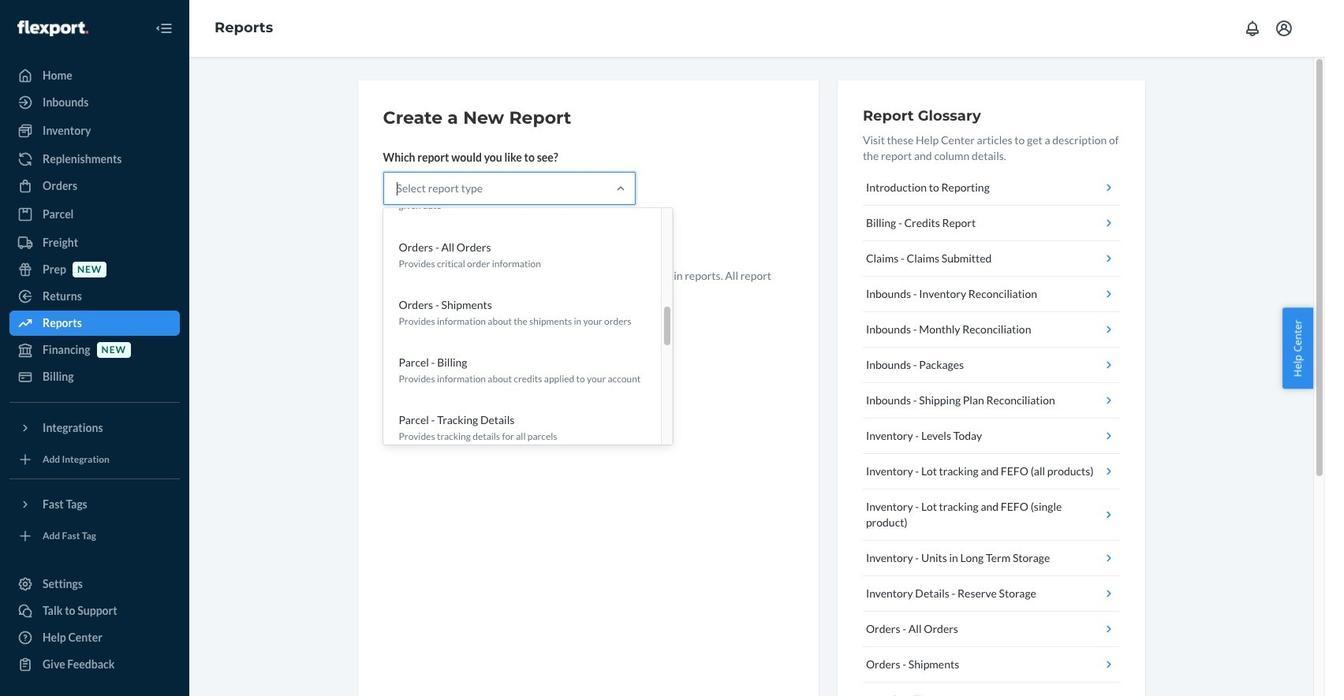 Task type: describe. For each thing, give the bounding box(es) containing it.
close navigation image
[[155, 19, 174, 38]]



Task type: vqa. For each thing, say whether or not it's contained in the screenshot.
Flexport logo
yes



Task type: locate. For each thing, give the bounding box(es) containing it.
flexport logo image
[[17, 20, 88, 36]]

open notifications image
[[1243, 19, 1262, 38]]

open account menu image
[[1275, 19, 1294, 38]]



